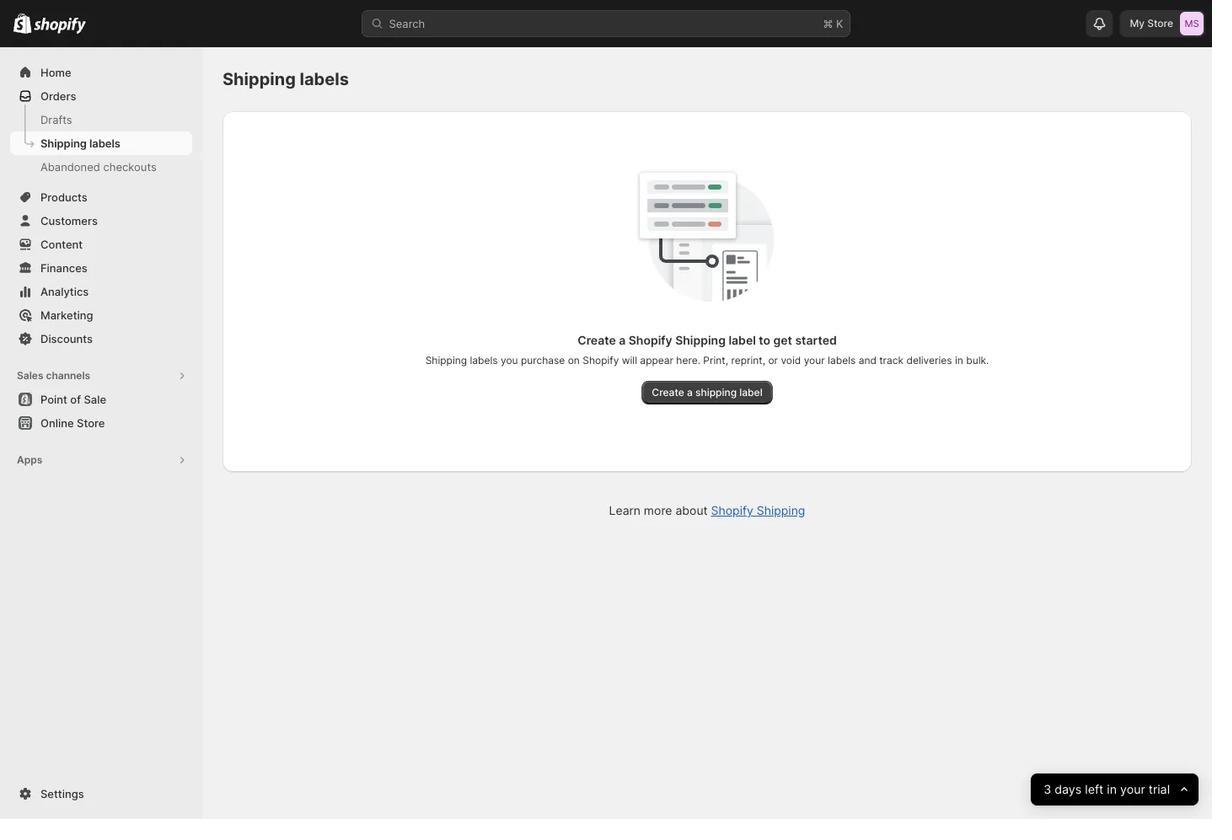 Task type: locate. For each thing, give the bounding box(es) containing it.
0 vertical spatial a
[[619, 334, 626, 348]]

sales channels button
[[10, 364, 192, 388]]

1 vertical spatial in
[[1107, 783, 1117, 797]]

a for shipping
[[687, 387, 693, 399]]

purchase
[[521, 355, 565, 367]]

3
[[1044, 783, 1052, 797]]

create
[[578, 334, 616, 348], [652, 387, 685, 399]]

label
[[729, 334, 756, 348], [740, 387, 763, 399]]

products
[[40, 191, 88, 204]]

0 vertical spatial your
[[804, 355, 825, 367]]

shipping labels
[[223, 69, 349, 89], [40, 137, 120, 150]]

shopify shipping link
[[711, 504, 806, 518]]

a left shipping
[[687, 387, 693, 399]]

orders
[[40, 89, 76, 102]]

shopify right about
[[711, 504, 754, 518]]

0 horizontal spatial create
[[578, 334, 616, 348]]

1 horizontal spatial store
[[1148, 17, 1174, 30]]

in inside dropdown button
[[1107, 783, 1117, 797]]

0 vertical spatial create
[[578, 334, 616, 348]]

0 horizontal spatial your
[[804, 355, 825, 367]]

you
[[501, 355, 518, 367]]

store right my
[[1148, 17, 1174, 30]]

create a shipping label link
[[642, 381, 773, 405]]

1 vertical spatial your
[[1121, 783, 1146, 797]]

in right the left
[[1107, 783, 1117, 797]]

online store link
[[10, 412, 192, 435]]

your
[[804, 355, 825, 367], [1121, 783, 1146, 797]]

abandoned checkouts link
[[10, 155, 192, 179]]

store
[[1148, 17, 1174, 30], [77, 417, 105, 430]]

0 vertical spatial shipping labels
[[223, 69, 349, 89]]

sale
[[84, 393, 106, 406]]

online store
[[40, 417, 105, 430]]

in left bulk.
[[956, 355, 964, 367]]

online
[[40, 417, 74, 430]]

0 vertical spatial in
[[956, 355, 964, 367]]

in
[[956, 355, 964, 367], [1107, 783, 1117, 797]]

drafts
[[40, 113, 72, 126]]

create down appear
[[652, 387, 685, 399]]

discounts link
[[10, 327, 192, 351]]

1 vertical spatial create
[[652, 387, 685, 399]]

1 vertical spatial a
[[687, 387, 693, 399]]

0 vertical spatial label
[[729, 334, 756, 348]]

products link
[[10, 186, 192, 209]]

abandoned checkouts
[[40, 160, 157, 173]]

0 horizontal spatial in
[[956, 355, 964, 367]]

shopify
[[629, 334, 673, 348], [583, 355, 619, 367], [711, 504, 754, 518]]

labels
[[300, 69, 349, 89], [89, 137, 120, 150], [470, 355, 498, 367], [828, 355, 856, 367]]

0 horizontal spatial shopify
[[583, 355, 619, 367]]

0 horizontal spatial store
[[77, 417, 105, 430]]

marketing
[[40, 309, 93, 322]]

your down "started"
[[804, 355, 825, 367]]

label inside create a shopify shipping label to get started shipping labels you purchase on shopify will appear here. print, reprint, or void your labels and track deliveries in bulk.
[[729, 334, 756, 348]]

checkouts
[[103, 160, 157, 173]]

2 horizontal spatial shopify
[[711, 504, 754, 518]]

learn
[[609, 504, 641, 518]]

shopify image
[[13, 13, 31, 34], [34, 17, 86, 34]]

point of sale button
[[0, 388, 202, 412]]

shopify right on
[[583, 355, 619, 367]]

my
[[1131, 17, 1145, 30]]

create a shipping label
[[652, 387, 763, 399]]

1 vertical spatial shopify
[[583, 355, 619, 367]]

my store
[[1131, 17, 1174, 30]]

shopify up appear
[[629, 334, 673, 348]]

home link
[[10, 61, 192, 84]]

1 horizontal spatial a
[[687, 387, 693, 399]]

create inside create a shopify shipping label to get started shipping labels you purchase on shopify will appear here. print, reprint, or void your labels and track deliveries in bulk.
[[578, 334, 616, 348]]

get
[[774, 334, 793, 348]]

a
[[619, 334, 626, 348], [687, 387, 693, 399]]

your left trial
[[1121, 783, 1146, 797]]

sales
[[17, 370, 43, 382]]

bulk.
[[967, 355, 990, 367]]

started
[[796, 334, 837, 348]]

a up will
[[619, 334, 626, 348]]

store inside button
[[77, 417, 105, 430]]

1 horizontal spatial in
[[1107, 783, 1117, 797]]

learn more about shopify shipping
[[609, 504, 806, 518]]

a inside create a shopify shipping label to get started shipping labels you purchase on shopify will appear here. print, reprint, or void your labels and track deliveries in bulk.
[[619, 334, 626, 348]]

shipping
[[223, 69, 296, 89], [40, 137, 87, 150], [676, 334, 726, 348], [426, 355, 467, 367], [757, 504, 806, 518]]

and
[[859, 355, 877, 367]]

point
[[40, 393, 67, 406]]

0 vertical spatial store
[[1148, 17, 1174, 30]]

content
[[40, 238, 83, 251]]

1 vertical spatial shipping labels
[[40, 137, 120, 150]]

1 horizontal spatial create
[[652, 387, 685, 399]]

store for online store
[[77, 417, 105, 430]]

left
[[1085, 783, 1104, 797]]

create up on
[[578, 334, 616, 348]]

orders link
[[10, 84, 192, 108]]

1 vertical spatial store
[[77, 417, 105, 430]]

content link
[[10, 233, 192, 256]]

1 horizontal spatial shopify
[[629, 334, 673, 348]]

finances
[[40, 261, 88, 275]]

home
[[40, 66, 71, 79]]

store down sale
[[77, 417, 105, 430]]

3 days left in your trial button
[[1031, 774, 1199, 806]]

label down 'reprint,' at the top right of page
[[740, 387, 763, 399]]

1 horizontal spatial shipping labels
[[223, 69, 349, 89]]

3 days left in your trial
[[1044, 783, 1170, 797]]

label up 'reprint,' at the top right of page
[[729, 334, 756, 348]]

settings link
[[10, 783, 192, 806]]

trial
[[1149, 783, 1170, 797]]

1 horizontal spatial your
[[1121, 783, 1146, 797]]

0 horizontal spatial a
[[619, 334, 626, 348]]

settings
[[40, 788, 84, 801]]

about
[[676, 504, 708, 518]]



Task type: vqa. For each thing, say whether or not it's contained in the screenshot.
the Passes inside Apple Wallet Passes Deactivated
no



Task type: describe. For each thing, give the bounding box(es) containing it.
of
[[70, 393, 81, 406]]

deliveries
[[907, 355, 953, 367]]

shipping labels link
[[10, 132, 192, 155]]

channels
[[46, 370, 90, 382]]

create a shopify shipping label to get started shipping labels you purchase on shopify will appear here. print, reprint, or void your labels and track deliveries in bulk.
[[426, 334, 990, 367]]

a for shopify
[[619, 334, 626, 348]]

⌘ k
[[824, 17, 844, 30]]

here.
[[677, 355, 701, 367]]

discounts
[[40, 332, 93, 345]]

0 horizontal spatial shopify image
[[13, 13, 31, 34]]

my store image
[[1181, 12, 1204, 35]]

⌘
[[824, 17, 834, 30]]

create for shipping
[[652, 387, 685, 399]]

more
[[644, 504, 673, 518]]

abandoned
[[40, 160, 100, 173]]

1 horizontal spatial shopify image
[[34, 17, 86, 34]]

online store button
[[0, 412, 202, 435]]

to
[[759, 334, 771, 348]]

create for shopify
[[578, 334, 616, 348]]

customers link
[[10, 209, 192, 233]]

apps
[[17, 454, 42, 466]]

point of sale link
[[10, 388, 192, 412]]

in inside create a shopify shipping label to get started shipping labels you purchase on shopify will appear here. print, reprint, or void your labels and track deliveries in bulk.
[[956, 355, 964, 367]]

appear
[[640, 355, 674, 367]]

2 vertical spatial shopify
[[711, 504, 754, 518]]

sales channels
[[17, 370, 90, 382]]

store for my store
[[1148, 17, 1174, 30]]

k
[[837, 17, 844, 30]]

or
[[769, 355, 778, 367]]

analytics link
[[10, 280, 192, 304]]

your inside dropdown button
[[1121, 783, 1146, 797]]

void
[[781, 355, 801, 367]]

point of sale
[[40, 393, 106, 406]]

days
[[1055, 783, 1082, 797]]

0 vertical spatial shopify
[[629, 334, 673, 348]]

customers
[[40, 214, 98, 227]]

drafts link
[[10, 108, 192, 132]]

reprint,
[[732, 355, 766, 367]]

on
[[568, 355, 580, 367]]

will
[[622, 355, 638, 367]]

apps button
[[10, 449, 192, 472]]

search
[[389, 17, 425, 30]]

track
[[880, 355, 904, 367]]

0 horizontal spatial shipping labels
[[40, 137, 120, 150]]

shipping
[[696, 387, 737, 399]]

your inside create a shopify shipping label to get started shipping labels you purchase on shopify will appear here. print, reprint, or void your labels and track deliveries in bulk.
[[804, 355, 825, 367]]

marketing link
[[10, 304, 192, 327]]

analytics
[[40, 285, 89, 298]]

print,
[[704, 355, 729, 367]]

1 vertical spatial label
[[740, 387, 763, 399]]

finances link
[[10, 256, 192, 280]]



